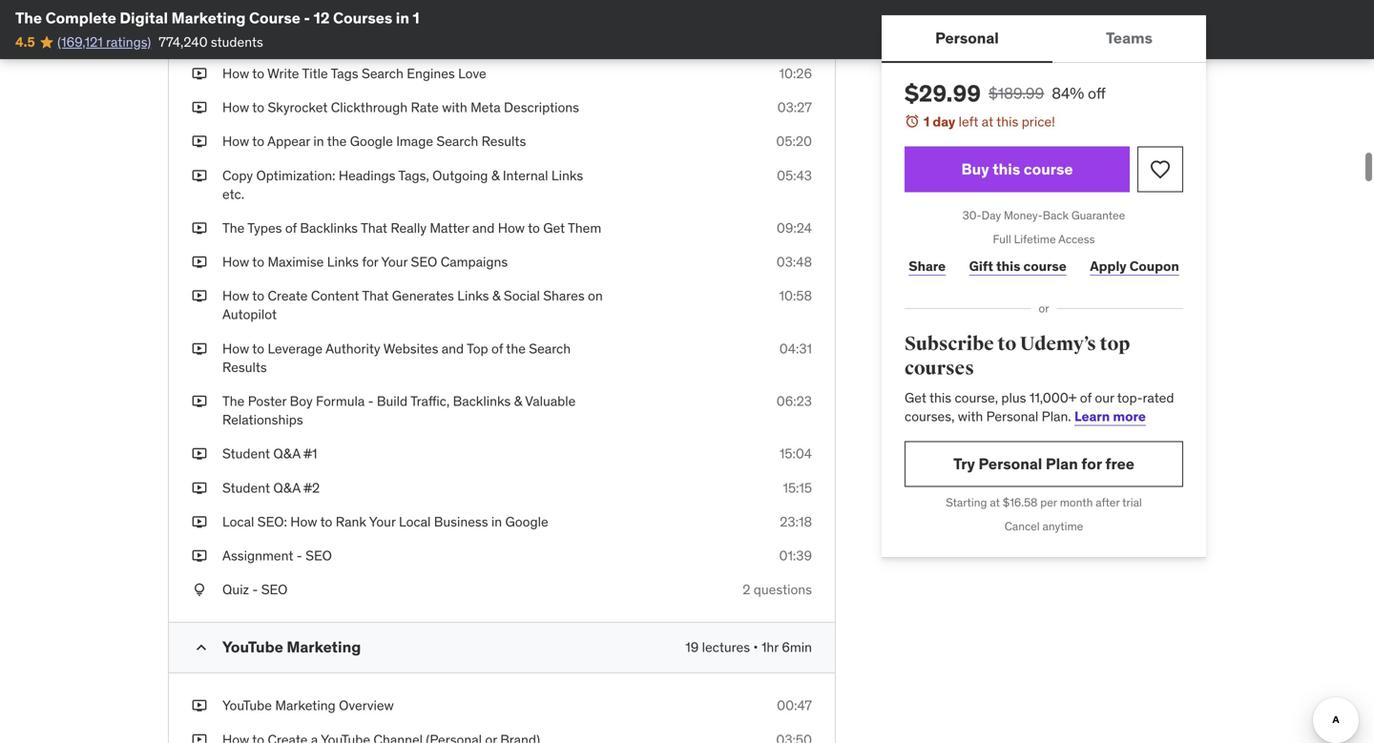 Task type: vqa. For each thing, say whether or not it's contained in the screenshot.
questions
yes



Task type: describe. For each thing, give the bounding box(es) containing it.
to left the them
[[528, 219, 540, 237]]

1 vertical spatial links
[[327, 253, 359, 271]]

2
[[743, 581, 751, 599]]

questions
[[754, 581, 812, 599]]

xsmall image for how to create content that generates links & social shares on autopilot
[[192, 287, 207, 306]]

student for student q&a #1
[[222, 445, 270, 463]]

your for rank
[[369, 513, 396, 531]]

plan.
[[1042, 408, 1071, 425]]

buy
[[962, 159, 989, 179]]

off
[[1088, 84, 1106, 103]]

authority
[[326, 340, 380, 357]]

to for how to skyrocket clickthrough rate with meta descriptions
[[252, 99, 264, 116]]

04:31
[[780, 340, 812, 357]]

30-
[[963, 208, 982, 223]]

complete
[[45, 8, 116, 28]]

15:04
[[780, 445, 812, 463]]

the inside how to leverage authority websites and top of the search results
[[506, 340, 526, 357]]

anytime
[[1043, 519, 1084, 534]]

1 horizontal spatial and
[[472, 219, 495, 237]]

& inside the poster boy formula - build traffic, backlinks & valuable relationships
[[514, 393, 522, 410]]

0 horizontal spatial search
[[362, 65, 404, 82]]

0 vertical spatial with
[[442, 99, 467, 116]]

day
[[982, 208, 1001, 223]]

quiz - seo
[[222, 581, 288, 599]]

1 horizontal spatial for
[[1082, 454, 1102, 474]]

keyword
[[313, 31, 364, 48]]

xsmall image for student q&a #1
[[192, 445, 207, 464]]

xsmall image for quiz - seo
[[192, 581, 207, 600]]

learn more
[[1075, 408, 1146, 425]]

subscribe to udemy's top courses
[[905, 333, 1130, 380]]

build
[[377, 393, 408, 410]]

to for how to leverage authority websites and top of the search results
[[252, 340, 264, 357]]

choose
[[456, 31, 502, 48]]

quiz
[[222, 581, 249, 599]]

- right assignment in the left bottom of the page
[[297, 547, 302, 565]]

how to maximise links for your seo campaigns
[[222, 253, 508, 271]]

month
[[1060, 495, 1093, 510]]

23:18
[[780, 513, 812, 531]]

how for how to leverage authority websites and top of the search results
[[222, 340, 249, 357]]

business
[[434, 513, 488, 531]]

poster
[[248, 393, 287, 410]]

1 vertical spatial search
[[437, 133, 478, 150]]

access
[[1059, 232, 1095, 247]]

xsmall image for copy optimization: headings tags, outgoing & internal links etc.
[[192, 166, 207, 185]]

how for how to appear in the google image search results
[[222, 133, 249, 150]]

$29.99 $189.99 84% off
[[905, 79, 1106, 108]]

course for buy this course
[[1024, 159, 1073, 179]]

our
[[1095, 389, 1114, 406]]

09:24
[[777, 219, 812, 237]]

websites
[[383, 340, 438, 357]]

youtube for youtube marketing
[[222, 638, 283, 657]]

target
[[504, 31, 542, 48]]

skyrocket
[[268, 99, 328, 116]]

backlinks inside the poster boy formula - build traffic, backlinks & valuable relationships
[[453, 393, 511, 410]]

course,
[[955, 389, 998, 406]]

apply coupon
[[1090, 257, 1179, 275]]

$189.99
[[989, 84, 1044, 103]]

guarantee
[[1072, 208, 1125, 223]]

day
[[933, 113, 956, 130]]

9 xsmall image from the top
[[192, 731, 207, 743]]

full
[[993, 232, 1011, 247]]

assignment - seo
[[222, 547, 332, 565]]

try personal plan for free link
[[905, 441, 1183, 487]]

how to assess keyword competition & choose target keywords
[[222, 31, 604, 48]]

create
[[268, 287, 308, 305]]

1 xsmall image from the top
[[192, 30, 207, 49]]

engines
[[407, 65, 455, 82]]

10:58
[[779, 287, 812, 305]]

on
[[588, 287, 603, 305]]

(169,121 ratings)
[[57, 33, 151, 50]]

lifetime
[[1014, 232, 1056, 247]]

xsmall image for how to skyrocket clickthrough rate with meta descriptions
[[192, 98, 207, 117]]

that for content
[[362, 287, 389, 305]]

01:39
[[779, 547, 812, 565]]

1 vertical spatial google
[[505, 513, 548, 531]]

formula
[[316, 393, 365, 410]]

1 vertical spatial 1
[[924, 113, 930, 130]]

buy this course
[[962, 159, 1073, 179]]

rank
[[336, 513, 366, 531]]

top
[[1100, 333, 1130, 356]]

2 vertical spatial personal
[[979, 454, 1043, 474]]

xsmall image for how to maximise links for your seo campaigns
[[192, 253, 207, 272]]

xsmall image for how to write title tags search engines love
[[192, 64, 207, 83]]

0 vertical spatial of
[[285, 219, 297, 237]]

learn
[[1075, 408, 1110, 425]]

the poster boy formula - build traffic, backlinks & valuable relationships
[[222, 393, 576, 429]]

courses
[[333, 8, 393, 28]]

gift this course
[[969, 257, 1067, 275]]

autopilot
[[222, 306, 277, 323]]

keywords
[[546, 31, 604, 48]]

0 horizontal spatial 1
[[413, 8, 420, 28]]

0 horizontal spatial backlinks
[[300, 219, 358, 237]]

try
[[954, 454, 975, 474]]

campaigns
[[441, 253, 508, 271]]

how for how to write title tags search engines love
[[222, 65, 249, 82]]

q&a for #1
[[273, 445, 301, 463]]

774,240
[[159, 33, 208, 50]]

starting
[[946, 495, 987, 510]]

& inside how to create content that generates links & social shares on autopilot
[[492, 287, 501, 305]]

1 local from the left
[[222, 513, 254, 531]]

courses,
[[905, 408, 955, 425]]

00:47
[[777, 697, 812, 715]]

lectures
[[702, 639, 750, 656]]

clickthrough
[[331, 99, 408, 116]]

0 vertical spatial at
[[982, 113, 994, 130]]

rated
[[1143, 389, 1174, 406]]

plan
[[1046, 454, 1078, 474]]

& left choose
[[445, 31, 453, 48]]

to for how to assess keyword competition & choose target keywords
[[252, 31, 264, 48]]

try personal plan for free
[[954, 454, 1135, 474]]

courses
[[905, 357, 974, 380]]

how to create content that generates links & social shares on autopilot
[[222, 287, 603, 323]]

#1
[[304, 445, 317, 463]]

- right quiz
[[252, 581, 258, 599]]

with inside get this course, plus 11,000+ of our top-rated courses, with personal plan.
[[958, 408, 983, 425]]

gift this course link
[[965, 247, 1071, 286]]

apply coupon button
[[1086, 247, 1183, 286]]

the for the complete digital marketing course - 12 courses in 1
[[15, 8, 42, 28]]

competition
[[368, 31, 442, 48]]

how to write title tags search engines love
[[222, 65, 487, 82]]

to for subscribe to udemy's top courses
[[998, 333, 1017, 356]]

top-
[[1117, 389, 1143, 406]]

back
[[1043, 208, 1069, 223]]

774,240 students
[[159, 33, 263, 50]]

12
[[314, 8, 330, 28]]

this down $29.99 $189.99 84% off
[[997, 113, 1019, 130]]

this for get
[[930, 389, 952, 406]]

gift
[[969, 257, 993, 275]]

how for how to skyrocket clickthrough rate with meta descriptions
[[222, 99, 249, 116]]

0 vertical spatial get
[[543, 219, 565, 237]]

results inside how to leverage authority websites and top of the search results
[[222, 359, 267, 376]]

title
[[302, 65, 328, 82]]

price!
[[1022, 113, 1055, 130]]



Task type: locate. For each thing, give the bounding box(es) containing it.
links down the campaigns
[[457, 287, 489, 305]]

seo right assignment in the left bottom of the page
[[306, 547, 332, 565]]

in right business
[[491, 513, 502, 531]]

1 horizontal spatial google
[[505, 513, 548, 531]]

links up content
[[327, 253, 359, 271]]

5 xsmall image from the top
[[192, 392, 207, 411]]

6 xsmall image from the top
[[192, 445, 207, 464]]

how right seo:
[[290, 513, 317, 531]]

1 vertical spatial for
[[1082, 454, 1102, 474]]

descriptions
[[504, 99, 579, 116]]

backlinks
[[300, 219, 358, 237], [453, 393, 511, 410]]

to for how to maximise links for your seo campaigns
[[252, 253, 264, 271]]

how down the complete digital marketing course - 12 courses in 1
[[222, 31, 249, 48]]

$16.58
[[1003, 495, 1038, 510]]

links right internal
[[552, 167, 583, 184]]

2 youtube from the top
[[222, 697, 272, 715]]

03:48
[[777, 253, 812, 271]]

0 horizontal spatial for
[[362, 253, 378, 271]]

ratings)
[[106, 33, 151, 50]]

2 horizontal spatial search
[[529, 340, 571, 357]]

- left build
[[368, 393, 374, 410]]

copy
[[222, 167, 253, 184]]

that down how to maximise links for your seo campaigns
[[362, 287, 389, 305]]

your right the rank
[[369, 513, 396, 531]]

marketing for youtube marketing overview
[[275, 697, 336, 715]]

7 xsmall image from the top
[[192, 547, 207, 566]]

that inside how to create content that generates links & social shares on autopilot
[[362, 287, 389, 305]]

to inside how to leverage authority websites and top of the search results
[[252, 340, 264, 357]]

2 vertical spatial search
[[529, 340, 571, 357]]

how to leverage authority websites and top of the search results
[[222, 340, 571, 376]]

that left really at the top of page
[[361, 219, 387, 237]]

2 horizontal spatial links
[[552, 167, 583, 184]]

1 vertical spatial backlinks
[[453, 393, 511, 410]]

youtube
[[222, 638, 283, 657], [222, 697, 272, 715]]

how inside how to create content that generates links & social shares on autopilot
[[222, 287, 249, 305]]

to
[[252, 31, 264, 48], [252, 65, 264, 82], [252, 99, 264, 116], [252, 133, 264, 150], [528, 219, 540, 237], [252, 253, 264, 271], [252, 287, 264, 305], [998, 333, 1017, 356], [252, 340, 264, 357], [320, 513, 332, 531]]

seo for assignment - seo
[[306, 547, 332, 565]]

1 vertical spatial youtube
[[222, 697, 272, 715]]

of right the types
[[285, 219, 297, 237]]

links inside how to create content that generates links & social shares on autopilot
[[457, 287, 489, 305]]

6 xsmall image from the top
[[192, 340, 207, 358]]

results down meta
[[482, 133, 526, 150]]

2 local from the left
[[399, 513, 431, 531]]

seo:
[[257, 513, 287, 531]]

1 vertical spatial and
[[442, 340, 464, 357]]

2 vertical spatial the
[[222, 393, 245, 410]]

get
[[543, 219, 565, 237], [905, 389, 927, 406]]

1 student from the top
[[222, 445, 270, 463]]

how down the 'autopilot' at the left of page
[[222, 340, 249, 357]]

05:20
[[776, 133, 812, 150]]

udemy's
[[1020, 333, 1096, 356]]

to for how to appear in the google image search results
[[252, 133, 264, 150]]

appear
[[267, 133, 310, 150]]

how to skyrocket clickthrough rate with meta descriptions
[[222, 99, 579, 116]]

youtube marketing
[[222, 638, 361, 657]]

$29.99
[[905, 79, 981, 108]]

2 q&a from the top
[[273, 479, 301, 497]]

1 vertical spatial get
[[905, 389, 927, 406]]

0 vertical spatial personal
[[935, 28, 999, 48]]

to inside subscribe to udemy's top courses
[[998, 333, 1017, 356]]

small image
[[192, 639, 211, 658]]

1 vertical spatial the
[[506, 340, 526, 357]]

this
[[997, 113, 1019, 130], [993, 159, 1020, 179], [996, 257, 1021, 275], [930, 389, 952, 406]]

1 vertical spatial the
[[222, 219, 245, 237]]

8 xsmall image from the top
[[192, 513, 207, 532]]

0 vertical spatial in
[[396, 8, 409, 28]]

search up clickthrough
[[362, 65, 404, 82]]

1 horizontal spatial links
[[457, 287, 489, 305]]

1 vertical spatial marketing
[[287, 638, 361, 657]]

personal inside get this course, plus 11,000+ of our top-rated courses, with personal plan.
[[987, 408, 1039, 425]]

1 vertical spatial that
[[362, 287, 389, 305]]

of right top
[[492, 340, 503, 357]]

xsmall image for how to appear in the google image search results
[[192, 132, 207, 151]]

0 horizontal spatial seo
[[261, 581, 288, 599]]

course down lifetime
[[1024, 257, 1067, 275]]

1 horizontal spatial the
[[506, 340, 526, 357]]

tab list
[[882, 15, 1206, 63]]

xsmall image
[[192, 0, 207, 15], [192, 64, 207, 83], [192, 219, 207, 238], [192, 253, 207, 272], [192, 392, 207, 411], [192, 445, 207, 464], [192, 547, 207, 566], [192, 581, 207, 600], [192, 731, 207, 743]]

at left $16.58 on the right of page
[[990, 495, 1000, 510]]

for
[[362, 253, 378, 271], [1082, 454, 1102, 474]]

how down the types
[[222, 253, 249, 271]]

the left poster at the bottom left of the page
[[222, 393, 245, 410]]

how for how to assess keyword competition & choose target keywords
[[222, 31, 249, 48]]

2 xsmall image from the top
[[192, 98, 207, 117]]

course up back at the top
[[1024, 159, 1073, 179]]

7 xsmall image from the top
[[192, 479, 207, 498]]

get left the them
[[543, 219, 565, 237]]

in for local seo: how to rank your local business in google
[[491, 513, 502, 531]]

0 vertical spatial 1
[[413, 8, 420, 28]]

the inside the poster boy formula - build traffic, backlinks & valuable relationships
[[222, 393, 245, 410]]

0 horizontal spatial google
[[350, 133, 393, 150]]

& left internal
[[491, 167, 500, 184]]

youtube marketing overview
[[222, 697, 394, 715]]

xsmall image for student q&a #2
[[192, 479, 207, 498]]

valuable
[[525, 393, 576, 410]]

alarm image
[[905, 114, 920, 129]]

xsmall image for the poster boy formula - build traffic, backlinks & valuable relationships
[[192, 392, 207, 411]]

0 horizontal spatial of
[[285, 219, 297, 237]]

the right top
[[506, 340, 526, 357]]

youtube right small icon at the bottom
[[222, 638, 283, 657]]

trial
[[1122, 495, 1142, 510]]

0 horizontal spatial links
[[327, 253, 359, 271]]

0 vertical spatial google
[[350, 133, 393, 150]]

0 horizontal spatial in
[[313, 133, 324, 150]]

4 xsmall image from the top
[[192, 253, 207, 272]]

03:27
[[777, 99, 812, 116]]

get inside get this course, plus 11,000+ of our top-rated courses, with personal plan.
[[905, 389, 927, 406]]

0 horizontal spatial get
[[543, 219, 565, 237]]

marketing
[[171, 8, 246, 28], [287, 638, 361, 657], [275, 697, 336, 715]]

q&a left #1
[[273, 445, 301, 463]]

•
[[753, 639, 758, 656]]

types
[[247, 219, 282, 237]]

2 vertical spatial seo
[[261, 581, 288, 599]]

starting at $16.58 per month after trial cancel anytime
[[946, 495, 1142, 534]]

2 student from the top
[[222, 479, 270, 497]]

student for student q&a #2
[[222, 479, 270, 497]]

marketing up youtube marketing overview
[[287, 638, 361, 657]]

0 vertical spatial backlinks
[[300, 219, 358, 237]]

- inside the poster boy formula - build traffic, backlinks & valuable relationships
[[368, 393, 374, 410]]

0 horizontal spatial local
[[222, 513, 254, 531]]

backlinks right "traffic,"
[[453, 393, 511, 410]]

the complete digital marketing course - 12 courses in 1
[[15, 8, 420, 28]]

local left business
[[399, 513, 431, 531]]

search up valuable
[[529, 340, 571, 357]]

how left skyrocket
[[222, 99, 249, 116]]

results up poster at the bottom left of the page
[[222, 359, 267, 376]]

0 vertical spatial the
[[327, 133, 347, 150]]

personal up $29.99
[[935, 28, 999, 48]]

0 vertical spatial student
[[222, 445, 270, 463]]

8 xsmall image from the top
[[192, 581, 207, 600]]

how down students
[[222, 65, 249, 82]]

the up 4.5
[[15, 8, 42, 28]]

leverage
[[268, 340, 323, 357]]

to inside how to create content that generates links & social shares on autopilot
[[252, 287, 264, 305]]

student down student q&a #1
[[222, 479, 270, 497]]

how up the campaigns
[[498, 219, 525, 237]]

that for backlinks
[[361, 219, 387, 237]]

(169,121
[[57, 33, 103, 50]]

2 vertical spatial marketing
[[275, 697, 336, 715]]

relationships
[[222, 411, 303, 429]]

course inside button
[[1024, 159, 1073, 179]]

with
[[442, 99, 467, 116], [958, 408, 983, 425]]

your for for
[[381, 253, 408, 271]]

2 vertical spatial links
[[457, 287, 489, 305]]

0 vertical spatial results
[[482, 133, 526, 150]]

etc.
[[222, 186, 244, 203]]

optimization:
[[256, 167, 336, 184]]

this for gift
[[996, 257, 1021, 275]]

personal inside button
[[935, 28, 999, 48]]

15:15
[[783, 479, 812, 497]]

1 vertical spatial in
[[313, 133, 324, 150]]

top
[[467, 340, 488, 357]]

student q&a #1
[[222, 445, 317, 463]]

buy this course button
[[905, 147, 1130, 192]]

with right rate in the top of the page
[[442, 99, 467, 116]]

0 vertical spatial search
[[362, 65, 404, 82]]

0 vertical spatial seo
[[411, 253, 437, 271]]

1 vertical spatial seo
[[306, 547, 332, 565]]

0 vertical spatial youtube
[[222, 638, 283, 657]]

your
[[381, 253, 408, 271], [369, 513, 396, 531]]

2 questions
[[743, 581, 812, 599]]

seo for quiz - seo
[[261, 581, 288, 599]]

2 vertical spatial of
[[1080, 389, 1092, 406]]

marketing for youtube marketing
[[287, 638, 361, 657]]

& left social
[[492, 287, 501, 305]]

0 vertical spatial your
[[381, 253, 408, 271]]

love
[[458, 65, 487, 82]]

more
[[1113, 408, 1146, 425]]

how up copy
[[222, 133, 249, 150]]

them
[[568, 219, 602, 237]]

social
[[504, 287, 540, 305]]

image
[[396, 133, 433, 150]]

youtube down youtube marketing
[[222, 697, 272, 715]]

1 vertical spatial results
[[222, 359, 267, 376]]

0 vertical spatial the
[[15, 8, 42, 28]]

the left the types
[[222, 219, 245, 237]]

1 horizontal spatial search
[[437, 133, 478, 150]]

rate
[[411, 99, 439, 116]]

personal down plus
[[987, 408, 1039, 425]]

in for the complete digital marketing course - 12 courses in 1
[[396, 8, 409, 28]]

5 xsmall image from the top
[[192, 287, 207, 306]]

1 vertical spatial personal
[[987, 408, 1039, 425]]

1 vertical spatial q&a
[[273, 479, 301, 497]]

1 horizontal spatial 1
[[924, 113, 930, 130]]

1 horizontal spatial seo
[[306, 547, 332, 565]]

how inside how to leverage authority websites and top of the search results
[[222, 340, 249, 357]]

1 horizontal spatial local
[[399, 513, 431, 531]]

backlinks up the maximise
[[300, 219, 358, 237]]

xsmall image
[[192, 30, 207, 49], [192, 98, 207, 117], [192, 132, 207, 151], [192, 166, 207, 185], [192, 287, 207, 306], [192, 340, 207, 358], [192, 479, 207, 498], [192, 513, 207, 532], [192, 697, 207, 716]]

19 lectures • 1hr 6min
[[686, 639, 812, 656]]

to down course at top left
[[252, 31, 264, 48]]

at inside starting at $16.58 per month after trial cancel anytime
[[990, 495, 1000, 510]]

how up the 'autopilot' at the left of page
[[222, 287, 249, 305]]

google right business
[[505, 513, 548, 531]]

and left top
[[442, 340, 464, 357]]

search inside how to leverage authority websites and top of the search results
[[529, 340, 571, 357]]

1 horizontal spatial in
[[396, 8, 409, 28]]

that
[[361, 219, 387, 237], [362, 287, 389, 305]]

to for how to write title tags search engines love
[[252, 65, 264, 82]]

google
[[350, 133, 393, 150], [505, 513, 548, 531]]

youtube for youtube marketing overview
[[222, 697, 272, 715]]

get this course, plus 11,000+ of our top-rated courses, with personal plan.
[[905, 389, 1174, 425]]

0 vertical spatial q&a
[[273, 445, 301, 463]]

1 horizontal spatial with
[[958, 408, 983, 425]]

q&a left #2 on the left of the page
[[273, 479, 301, 497]]

1 course from the top
[[1024, 159, 1073, 179]]

xsmall image for youtube marketing overview
[[192, 697, 207, 716]]

1 vertical spatial of
[[492, 340, 503, 357]]

to left the rank
[[320, 513, 332, 531]]

2 horizontal spatial of
[[1080, 389, 1092, 406]]

xsmall image for how to leverage authority websites and top of the search results
[[192, 340, 207, 358]]

student q&a #2
[[222, 479, 320, 497]]

1 vertical spatial student
[[222, 479, 270, 497]]

1 horizontal spatial results
[[482, 133, 526, 150]]

0 vertical spatial marketing
[[171, 8, 246, 28]]

2 course from the top
[[1024, 257, 1067, 275]]

0 vertical spatial for
[[362, 253, 378, 271]]

1 horizontal spatial get
[[905, 389, 927, 406]]

traffic,
[[410, 393, 450, 410]]

1 vertical spatial with
[[958, 408, 983, 425]]

the for the poster boy formula - build traffic, backlinks & valuable relationships
[[222, 393, 245, 410]]

1 xsmall image from the top
[[192, 0, 207, 15]]

of inside get this course, plus 11,000+ of our top-rated courses, with personal plan.
[[1080, 389, 1092, 406]]

2 horizontal spatial in
[[491, 513, 502, 531]]

and inside how to leverage authority websites and top of the search results
[[442, 340, 464, 357]]

0 horizontal spatial results
[[222, 359, 267, 376]]

this inside get this course, plus 11,000+ of our top-rated courses, with personal plan.
[[930, 389, 952, 406]]

1 q&a from the top
[[273, 445, 301, 463]]

seo
[[411, 253, 437, 271], [306, 547, 332, 565], [261, 581, 288, 599]]

local seo: how to rank your local business in google
[[222, 513, 548, 531]]

course
[[1024, 159, 1073, 179], [1024, 257, 1067, 275]]

personal up $16.58 on the right of page
[[979, 454, 1043, 474]]

this right gift
[[996, 257, 1021, 275]]

1 vertical spatial course
[[1024, 257, 1067, 275]]

to left udemy's
[[998, 333, 1017, 356]]

subscribe
[[905, 333, 994, 356]]

links inside copy optimization: headings tags, outgoing & internal links etc.
[[552, 167, 583, 184]]

0 vertical spatial that
[[361, 219, 387, 237]]

q&a for #2
[[273, 479, 301, 497]]

to down the 'autopilot' at the left of page
[[252, 340, 264, 357]]

plus
[[1002, 389, 1026, 406]]

money-
[[1004, 208, 1043, 223]]

at right left
[[982, 113, 994, 130]]

the up headings
[[327, 133, 347, 150]]

wishlist image
[[1149, 158, 1172, 181]]

with down course,
[[958, 408, 983, 425]]

xsmall image for local seo: how to rank your local business in google
[[192, 513, 207, 532]]

0 horizontal spatial the
[[327, 133, 347, 150]]

to left appear
[[252, 133, 264, 150]]

0 vertical spatial links
[[552, 167, 583, 184]]

generates
[[392, 287, 454, 305]]

1 youtube from the top
[[222, 638, 283, 657]]

course for gift this course
[[1024, 257, 1067, 275]]

overview
[[339, 697, 394, 715]]

shares
[[543, 287, 585, 305]]

1 horizontal spatial of
[[492, 340, 503, 357]]

- left the 12
[[304, 8, 310, 28]]

the for the types of backlinks that really matter and how to get them
[[222, 219, 245, 237]]

3 xsmall image from the top
[[192, 132, 207, 151]]

to down the types
[[252, 253, 264, 271]]

& left valuable
[[514, 393, 522, 410]]

2 xsmall image from the top
[[192, 64, 207, 83]]

1 vertical spatial your
[[369, 513, 396, 531]]

marketing down youtube marketing
[[275, 697, 336, 715]]

4 xsmall image from the top
[[192, 166, 207, 185]]

1 right alarm icon at right
[[924, 113, 930, 130]]

to for how to create content that generates links & social shares on autopilot
[[252, 287, 264, 305]]

0 horizontal spatial with
[[442, 99, 467, 116]]

marketing up 774,240 students
[[171, 8, 246, 28]]

personal
[[935, 28, 999, 48], [987, 408, 1039, 425], [979, 454, 1043, 474]]

0 vertical spatial and
[[472, 219, 495, 237]]

get up courses,
[[905, 389, 927, 406]]

2 horizontal spatial seo
[[411, 253, 437, 271]]

the
[[15, 8, 42, 28], [222, 219, 245, 237], [222, 393, 245, 410]]

tab list containing personal
[[882, 15, 1206, 63]]

3 xsmall image from the top
[[192, 219, 207, 238]]

students
[[211, 33, 263, 50]]

1 horizontal spatial backlinks
[[453, 393, 511, 410]]

2 vertical spatial in
[[491, 513, 502, 531]]

your down really at the top of page
[[381, 253, 408, 271]]

how for how to maximise links for your seo campaigns
[[222, 253, 249, 271]]

in up competition
[[396, 8, 409, 28]]

seo down assignment - seo
[[261, 581, 288, 599]]

of left the "our"
[[1080, 389, 1092, 406]]

of inside how to leverage authority websites and top of the search results
[[492, 340, 503, 357]]

seo up generates on the top left of page
[[411, 253, 437, 271]]

the types of backlinks that really matter and how to get them
[[222, 219, 602, 237]]

9 xsmall image from the top
[[192, 697, 207, 716]]

10:26
[[779, 65, 812, 82]]

boy
[[290, 393, 313, 410]]

of
[[285, 219, 297, 237], [492, 340, 503, 357], [1080, 389, 1092, 406]]

local left seo:
[[222, 513, 254, 531]]

this up courses,
[[930, 389, 952, 406]]

& inside copy optimization: headings tags, outgoing & internal links etc.
[[491, 167, 500, 184]]

1 vertical spatial at
[[990, 495, 1000, 510]]

personal button
[[882, 15, 1053, 61]]

30-day money-back guarantee full lifetime access
[[963, 208, 1125, 247]]

how for how to create content that generates links & social shares on autopilot
[[222, 287, 249, 305]]

0 vertical spatial course
[[1024, 159, 1073, 179]]

teams button
[[1053, 15, 1206, 61]]

in right appear
[[313, 133, 324, 150]]

this for buy
[[993, 159, 1020, 179]]

0 horizontal spatial and
[[442, 340, 464, 357]]

this inside button
[[993, 159, 1020, 179]]

1 up how to assess keyword competition & choose target keywords
[[413, 8, 420, 28]]

xsmall image for assignment - seo
[[192, 547, 207, 566]]

student down relationships
[[222, 445, 270, 463]]

xsmall image for the types of backlinks that really matter and how to get them
[[192, 219, 207, 238]]

to left skyrocket
[[252, 99, 264, 116]]

this right buy
[[993, 159, 1020, 179]]

to up the 'autopilot' at the left of page
[[252, 287, 264, 305]]

google down clickthrough
[[350, 133, 393, 150]]

for down the types of backlinks that really matter and how to get them
[[362, 253, 378, 271]]

search up the outgoing on the left top
[[437, 133, 478, 150]]

really
[[391, 219, 427, 237]]

11,000+
[[1030, 389, 1077, 406]]

free
[[1106, 454, 1135, 474]]

for left free
[[1082, 454, 1102, 474]]

tags,
[[398, 167, 429, 184]]

to left write
[[252, 65, 264, 82]]

and right "matter"
[[472, 219, 495, 237]]

in
[[396, 8, 409, 28], [313, 133, 324, 150], [491, 513, 502, 531]]

assess
[[267, 31, 309, 48]]



